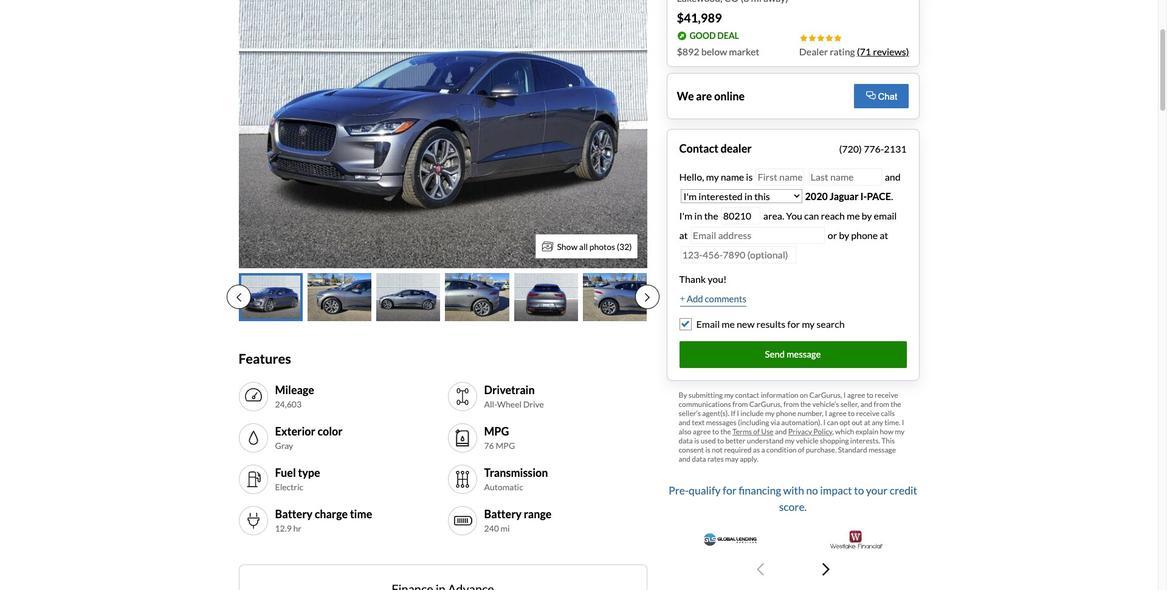 Task type: vqa. For each thing, say whether or not it's contained in the screenshot.
bottommost CAN
yes



Task type: describe. For each thing, give the bounding box(es) containing it.
you
[[787, 210, 803, 221]]

email me new results for my search
[[697, 318, 845, 330]]

no
[[807, 484, 819, 497]]

i right vehicle's
[[844, 390, 846, 399]]

opt
[[840, 418, 851, 427]]

results
[[757, 318, 786, 330]]

time
[[350, 508, 372, 521]]

chat image
[[866, 91, 876, 100]]

(720)
[[840, 143, 862, 155]]

seller,
[[841, 399, 860, 408]]

type
[[298, 466, 320, 480]]

features
[[239, 350, 291, 367]]

add comments button
[[680, 291, 748, 307]]

(720) 776-2131
[[840, 143, 907, 155]]

email
[[874, 210, 897, 221]]

vehicle full photo image
[[239, 0, 648, 268]]

view vehicle photo 3 image
[[377, 273, 441, 321]]

we
[[677, 89, 694, 102]]

i right if
[[737, 408, 740, 418]]

to up the which
[[849, 408, 855, 418]]

and inside , which explain how my data is used to better understand my vehicle shopping interests. this consent is not required as a condition of purchase. standard message and data rates may apply.
[[679, 454, 691, 463]]

my left name
[[707, 171, 719, 182]]

send
[[766, 349, 785, 360]]

drive
[[524, 399, 544, 409]]

hr
[[294, 523, 302, 533]]

, which explain how my data is used to better understand my vehicle shopping interests. this consent is not required as a condition of purchase. standard message and data rates may apply.
[[679, 427, 905, 463]]

show all photos (32)
[[557, 241, 632, 252]]

chevron right image
[[823, 562, 830, 577]]

standard
[[839, 445, 868, 454]]

(32)
[[617, 241, 632, 252]]

hello,
[[680, 171, 705, 182]]

0 horizontal spatial agree
[[693, 427, 711, 436]]

contact
[[736, 390, 760, 399]]

message inside , which explain how my data is used to better understand my vehicle shopping interests. this consent is not required as a condition of purchase. standard message and data rates may apply.
[[869, 445, 897, 454]]

2 from from the left
[[784, 399, 799, 408]]

the inside . i'm in the
[[705, 210, 719, 221]]

required
[[725, 445, 752, 454]]

240
[[484, 523, 499, 533]]

via
[[771, 418, 780, 427]]

0 horizontal spatial of
[[754, 427, 760, 436]]

2020
[[806, 190, 828, 202]]

understand
[[747, 436, 784, 445]]

information
[[761, 390, 799, 399]]

,
[[833, 427, 834, 436]]

and right "use"
[[776, 427, 787, 436]]

message inside button
[[787, 349, 821, 360]]

good
[[690, 30, 716, 41]]

battery range image
[[453, 511, 472, 530]]

i-
[[861, 190, 868, 202]]

and left text
[[679, 418, 691, 427]]

dealer
[[721, 142, 752, 155]]

electric
[[275, 482, 304, 492]]

(71
[[858, 46, 872, 57]]

3 from from the left
[[874, 399, 890, 408]]

photos
[[590, 241, 616, 252]]

2 horizontal spatial agree
[[848, 390, 866, 399]]

comments
[[705, 293, 747, 304]]

you!
[[708, 273, 727, 285]]

transmission
[[484, 466, 548, 480]]

privacy
[[789, 427, 813, 436]]

purchase.
[[806, 445, 837, 454]]

i right the number, on the bottom of the page
[[826, 408, 828, 418]]

view vehicle photo 1 image
[[239, 273, 303, 321]]

include
[[741, 408, 764, 418]]

if
[[731, 408, 736, 418]]

gray
[[275, 440, 293, 451]]

vehicle's
[[813, 399, 840, 408]]

new
[[737, 318, 755, 330]]

all
[[580, 241, 588, 252]]

my left "contact"
[[725, 390, 734, 399]]

the up automation).
[[801, 399, 811, 408]]

exterior color image
[[244, 428, 263, 448]]

1 vertical spatial mpg
[[496, 440, 515, 451]]

score.
[[780, 500, 807, 513]]

pre-qualify for financing with no impact to your credit score. button
[[667, 478, 920, 588]]

First name field
[[756, 168, 805, 186]]

better
[[726, 436, 746, 445]]

Phone (optional) telephone field
[[681, 246, 797, 264]]

out
[[852, 418, 863, 427]]

show
[[557, 241, 578, 252]]

contact
[[680, 142, 719, 155]]

battery for battery range
[[484, 508, 522, 521]]

1 horizontal spatial for
[[788, 318, 801, 330]]

0 horizontal spatial me
[[722, 318, 735, 330]]

my right how
[[896, 427, 905, 436]]

$892
[[677, 46, 700, 57]]

all-
[[484, 399, 497, 409]]

qualify
[[689, 484, 721, 497]]

by inside area. you can reach me by email at
[[862, 210, 873, 221]]

condition
[[767, 445, 797, 454]]

i'm
[[680, 210, 693, 221]]

0 horizontal spatial is
[[695, 436, 700, 445]]

to inside , which explain how my data is used to better understand my vehicle shopping interests. this consent is not required as a condition of purchase. standard message and data rates may apply.
[[718, 436, 725, 445]]

dealer
[[800, 46, 829, 57]]

1 from from the left
[[733, 399, 748, 408]]

my left vehicle
[[786, 436, 795, 445]]

at inside area. you can reach me by email at
[[680, 229, 688, 241]]

1 horizontal spatial is
[[706, 445, 711, 454]]

1 vertical spatial receive
[[857, 408, 880, 418]]

0 vertical spatial receive
[[875, 390, 899, 399]]

rating
[[831, 46, 856, 57]]

good deal
[[690, 30, 740, 41]]

automatic
[[484, 482, 524, 492]]

2 horizontal spatial is
[[747, 171, 753, 182]]

range
[[524, 508, 552, 521]]

battery range 240 mi
[[484, 508, 552, 533]]

how
[[880, 427, 894, 436]]

prev page image
[[236, 293, 241, 302]]

communications
[[679, 399, 732, 408]]

drivetrain
[[484, 383, 535, 397]]

me inside area. you can reach me by email at
[[847, 210, 860, 221]]

thank you!
[[680, 273, 727, 285]]

battery charge time 12.9 hr
[[275, 508, 372, 533]]

0 vertical spatial phone
[[852, 229, 878, 241]]

view vehicle photo 4 image
[[446, 273, 510, 321]]

chat
[[879, 91, 898, 102]]

used
[[701, 436, 716, 445]]

reviews)
[[874, 46, 910, 57]]



Task type: locate. For each thing, give the bounding box(es) containing it.
battery inside battery range 240 mi
[[484, 508, 522, 521]]

to right the seller,
[[867, 390, 874, 399]]

12.9
[[275, 523, 292, 533]]

mpg up 76
[[484, 425, 509, 438]]

1 horizontal spatial from
[[784, 399, 799, 408]]

battery up hr
[[275, 508, 313, 521]]

view vehicle photo 6 image
[[583, 273, 647, 321]]

exterior color gray
[[275, 425, 343, 451]]

chevron left image
[[757, 562, 764, 577]]

phone
[[852, 229, 878, 241], [777, 408, 797, 418]]

i left , at bottom
[[824, 418, 826, 427]]

credit
[[890, 484, 918, 497]]

and
[[884, 171, 901, 182], [861, 399, 873, 408], [679, 418, 691, 427], [776, 427, 787, 436], [679, 454, 691, 463]]

hello, my name is
[[680, 171, 755, 182]]

the left terms
[[721, 427, 732, 436]]

plus image
[[680, 296, 685, 302]]

0 vertical spatial message
[[787, 349, 821, 360]]

Zip code field
[[722, 207, 761, 225]]

your
[[867, 484, 888, 497]]

jaguar
[[830, 190, 859, 202]]

agree up 'out'
[[848, 390, 866, 399]]

0 horizontal spatial phone
[[777, 408, 797, 418]]

use
[[762, 427, 774, 436]]

to right the "used"
[[718, 436, 725, 445]]

1 horizontal spatial me
[[847, 210, 860, 221]]

is left the "used"
[[695, 436, 700, 445]]

24,603
[[275, 399, 302, 409]]

0 vertical spatial can
[[805, 210, 820, 221]]

also
[[679, 427, 692, 436]]

financing
[[739, 484, 782, 497]]

cargurus,
[[810, 390, 843, 399], [750, 399, 783, 408]]

0 vertical spatial agree
[[848, 390, 866, 399]]

1 horizontal spatial phone
[[852, 229, 878, 241]]

me up or by phone at
[[847, 210, 860, 221]]

at down i'm
[[680, 229, 688, 241]]

$892 below market
[[677, 46, 760, 57]]

to left "your" at the right of the page
[[855, 484, 865, 497]]

can right you
[[805, 210, 820, 221]]

shopping
[[820, 436, 849, 445]]

messages
[[707, 418, 737, 427]]

1 vertical spatial for
[[723, 484, 737, 497]]

agree right also
[[693, 427, 711, 436]]

0 vertical spatial of
[[754, 427, 760, 436]]

wheel
[[497, 399, 522, 409]]

pace
[[868, 190, 892, 202]]

the up time.
[[891, 399, 902, 408]]

next page image
[[645, 293, 650, 302]]

1 vertical spatial phone
[[777, 408, 797, 418]]

0 horizontal spatial by
[[840, 229, 850, 241]]

1 horizontal spatial cargurus,
[[810, 390, 843, 399]]

1 horizontal spatial at
[[865, 418, 871, 427]]

by left email
[[862, 210, 873, 221]]

search
[[817, 318, 845, 330]]

0 horizontal spatial for
[[723, 484, 737, 497]]

0 horizontal spatial can
[[805, 210, 820, 221]]

battery charge time image
[[244, 511, 263, 530]]

1 horizontal spatial battery
[[484, 508, 522, 521]]

1 vertical spatial message
[[869, 445, 897, 454]]

i
[[844, 390, 846, 399], [737, 408, 740, 418], [826, 408, 828, 418], [824, 418, 826, 427], [903, 418, 905, 427]]

1 vertical spatial data
[[692, 454, 707, 463]]

my left search
[[802, 318, 815, 330]]

i right time.
[[903, 418, 905, 427]]

of inside , which explain how my data is used to better understand my vehicle shopping interests. this consent is not required as a condition of purchase. standard message and data rates may apply.
[[799, 445, 805, 454]]

message down how
[[869, 445, 897, 454]]

mpg right 76
[[496, 440, 515, 451]]

1 horizontal spatial can
[[828, 418, 839, 427]]

phone down email
[[852, 229, 878, 241]]

(including
[[739, 418, 770, 427]]

1 vertical spatial me
[[722, 318, 735, 330]]

0 vertical spatial data
[[679, 436, 693, 445]]

as
[[754, 445, 760, 454]]

we are online
[[677, 89, 745, 102]]

2 horizontal spatial at
[[880, 229, 889, 241]]

market
[[730, 46, 760, 57]]

1 horizontal spatial agree
[[829, 408, 847, 418]]

terms of use and privacy policy
[[733, 427, 833, 436]]

can inside by submitting my contact information on cargurus, i agree to receive communications from cargurus, from the vehicle's seller, and from the seller's agent(s). if i include my phone number, i agree to receive calls and text messages (including via automation). i can opt out at any time. i also agree to the
[[828, 418, 839, 427]]

number,
[[798, 408, 824, 418]]

exterior
[[275, 425, 316, 438]]

drivetrain image
[[453, 387, 472, 406]]

at right 'out'
[[865, 418, 871, 427]]

by right or
[[840, 229, 850, 241]]

2 horizontal spatial from
[[874, 399, 890, 408]]

text
[[692, 418, 705, 427]]

2 vertical spatial agree
[[693, 427, 711, 436]]

add
[[687, 293, 704, 304]]

message right send
[[787, 349, 821, 360]]

from
[[733, 399, 748, 408], [784, 399, 799, 408], [874, 399, 890, 408]]

view vehicle photo 5 image
[[514, 273, 579, 321]]

below
[[702, 46, 728, 57]]

receive up explain
[[857, 408, 880, 418]]

cargurus, right on
[[810, 390, 843, 399]]

and down also
[[679, 454, 691, 463]]

of left "use"
[[754, 427, 760, 436]]

the
[[705, 210, 719, 221], [801, 399, 811, 408], [891, 399, 902, 408], [721, 427, 732, 436]]

Email address email field
[[691, 227, 825, 244]]

776-
[[864, 143, 885, 155]]

.
[[892, 190, 894, 202]]

pre-
[[669, 484, 689, 497]]

tab list
[[227, 273, 660, 321]]

dealer rating (71 reviews)
[[800, 46, 910, 57]]

0 vertical spatial by
[[862, 210, 873, 221]]

phone up terms of use and privacy policy
[[777, 408, 797, 418]]

reach
[[822, 210, 845, 221]]

1 vertical spatial can
[[828, 418, 839, 427]]

time.
[[885, 418, 901, 427]]

1 horizontal spatial message
[[869, 445, 897, 454]]

by
[[679, 390, 688, 399]]

cargurus, up via
[[750, 399, 783, 408]]

from up the (including
[[733, 399, 748, 408]]

1 horizontal spatial of
[[799, 445, 805, 454]]

0 vertical spatial mpg
[[484, 425, 509, 438]]

0 vertical spatial me
[[847, 210, 860, 221]]

mileage image
[[244, 387, 263, 406]]

receive
[[875, 390, 899, 399], [857, 408, 880, 418]]

terms of use link
[[733, 427, 774, 436]]

in
[[695, 210, 703, 221]]

agree up , at bottom
[[829, 408, 847, 418]]

my right include
[[766, 408, 775, 418]]

from left on
[[784, 399, 799, 408]]

is left not
[[706, 445, 711, 454]]

2020 jaguar i-pace
[[806, 190, 892, 202]]

at inside by submitting my contact information on cargurus, i agree to receive communications from cargurus, from the vehicle's seller, and from the seller's agent(s). if i include my phone number, i agree to receive calls and text messages (including via automation). i can opt out at any time. i also agree to the
[[865, 418, 871, 427]]

can inside area. you can reach me by email at
[[805, 210, 820, 221]]

deal
[[718, 30, 740, 41]]

or by phone at
[[828, 229, 889, 241]]

for right qualify
[[723, 484, 737, 497]]

0 horizontal spatial at
[[680, 229, 688, 241]]

0 vertical spatial for
[[788, 318, 801, 330]]

mpg 76 mpg
[[484, 425, 515, 451]]

email
[[697, 318, 720, 330]]

for
[[788, 318, 801, 330], [723, 484, 737, 497]]

fuel
[[275, 466, 296, 480]]

by
[[862, 210, 873, 221], [840, 229, 850, 241]]

battery
[[275, 508, 313, 521], [484, 508, 522, 521]]

fuel type image
[[244, 470, 263, 489]]

is right name
[[747, 171, 753, 182]]

explain
[[856, 427, 879, 436]]

to down agent(s).
[[713, 427, 720, 436]]

data left rates
[[692, 454, 707, 463]]

1 horizontal spatial by
[[862, 210, 873, 221]]

on
[[800, 390, 809, 399]]

battery inside battery charge time 12.9 hr
[[275, 508, 313, 521]]

and right the seller,
[[861, 399, 873, 408]]

the right in
[[705, 210, 719, 221]]

not
[[712, 445, 723, 454]]

automation).
[[782, 418, 823, 427]]

76
[[484, 440, 494, 451]]

Last name field
[[809, 168, 882, 186]]

chat button
[[854, 84, 909, 108]]

which
[[836, 427, 855, 436]]

0 horizontal spatial battery
[[275, 508, 313, 521]]

receive up calls
[[875, 390, 899, 399]]

thank
[[680, 273, 706, 285]]

to inside pre-qualify for financing with no impact to your credit score.
[[855, 484, 865, 497]]

for right results
[[788, 318, 801, 330]]

1 vertical spatial agree
[[829, 408, 847, 418]]

mpg image
[[453, 428, 472, 448]]

phone inside by submitting my contact information on cargurus, i agree to receive communications from cargurus, from the vehicle's seller, and from the seller's agent(s). if i include my phone number, i agree to receive calls and text messages (including via automation). i can opt out at any time. i also agree to the
[[777, 408, 797, 418]]

view vehicle photo 2 image
[[308, 273, 372, 321]]

1 vertical spatial of
[[799, 445, 805, 454]]

mpg
[[484, 425, 509, 438], [496, 440, 515, 451]]

vehicle
[[797, 436, 819, 445]]

send message
[[766, 349, 821, 360]]

and up .
[[884, 171, 901, 182]]

1 battery from the left
[[275, 508, 313, 521]]

from up the any
[[874, 399, 890, 408]]

impact
[[821, 484, 853, 497]]

can left opt
[[828, 418, 839, 427]]

agree
[[848, 390, 866, 399], [829, 408, 847, 418], [693, 427, 711, 436]]

me left new
[[722, 318, 735, 330]]

battery for battery charge time
[[275, 508, 313, 521]]

2 battery from the left
[[484, 508, 522, 521]]

transmission image
[[453, 470, 472, 489]]

1 vertical spatial by
[[840, 229, 850, 241]]

. i'm in the
[[680, 190, 894, 221]]

of down privacy on the right
[[799, 445, 805, 454]]

interests.
[[851, 436, 881, 445]]

apply.
[[740, 454, 759, 463]]

0 horizontal spatial from
[[733, 399, 748, 408]]

submitting
[[689, 390, 723, 399]]

mi
[[501, 523, 510, 533]]

data down text
[[679, 436, 693, 445]]

me
[[847, 210, 860, 221], [722, 318, 735, 330]]

at
[[680, 229, 688, 241], [880, 229, 889, 241], [865, 418, 871, 427]]

0 horizontal spatial cargurus,
[[750, 399, 783, 408]]

at down email
[[880, 229, 889, 241]]

area.
[[764, 210, 785, 221]]

online
[[715, 89, 745, 102]]

0 horizontal spatial message
[[787, 349, 821, 360]]

of
[[754, 427, 760, 436], [799, 445, 805, 454]]

battery up mi
[[484, 508, 522, 521]]

for inside pre-qualify for financing with no impact to your credit score.
[[723, 484, 737, 497]]



